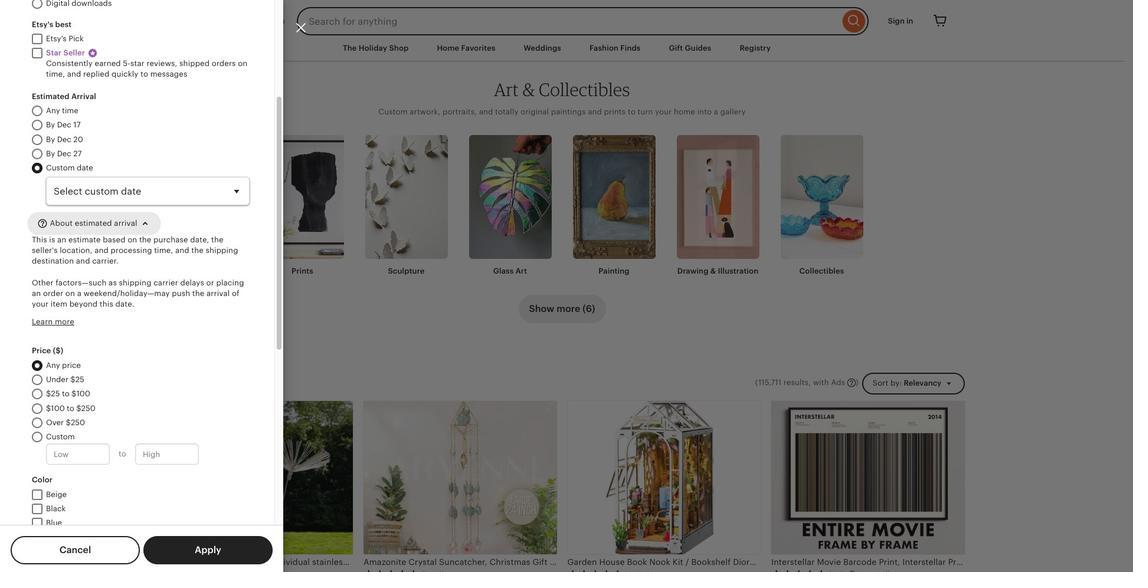 Task type: describe. For each thing, give the bounding box(es) containing it.
select an estimated delivery date option group
[[25, 106, 250, 205]]

1 dec from the top
[[57, 121, 71, 129]]

(
[[755, 379, 758, 387]]

over
[[46, 418, 64, 427]]

High number field
[[135, 444, 199, 465]]

0 vertical spatial $25
[[70, 376, 84, 384]]

custom date
[[46, 163, 93, 172]]

seller's
[[32, 246, 58, 255]]

painting
[[599, 267, 630, 276]]

reviews,
[[147, 59, 177, 68]]

1 horizontal spatial collectibles
[[800, 267, 844, 276]]

illustration
[[718, 267, 759, 276]]

estimate
[[68, 236, 101, 244]]

cancel button
[[11, 537, 140, 565]]

date,
[[190, 236, 209, 244]]

5-
[[123, 59, 130, 68]]

any for any time by dec 17 by dec 20 by dec 27
[[46, 106, 60, 115]]

5 out of 5 stars image for garden house book nook kit / bookshelf diorama diy miniature | home decor and gifts, book ends display, shelf insert 'image'
[[568, 570, 623, 573]]

& for illustration
[[711, 267, 716, 276]]

to inside the consistently earned 5-star reviews, shipped orders on time, and replied quickly to messages
[[141, 70, 148, 79]]

about estimated arrival
[[48, 219, 137, 228]]

0 vertical spatial your
[[655, 108, 672, 116]]

drawing
[[677, 267, 709, 276]]

& for collectibles
[[523, 79, 535, 100]]

location,
[[60, 246, 92, 255]]

arrival inside dropdown button
[[114, 219, 137, 228]]

search filters dialog
[[0, 0, 1133, 573]]

original
[[521, 108, 549, 116]]

with
[[813, 379, 829, 387]]

0 vertical spatial art
[[494, 79, 519, 100]]

and inside the consistently earned 5-star reviews, shipped orders on time, and replied quickly to messages
[[67, 70, 81, 79]]

any time by dec 17 by dec 20 by dec 27
[[46, 106, 83, 158]]

select a price range option group
[[25, 361, 250, 468]]

other
[[32, 278, 53, 287]]

is
[[49, 236, 55, 244]]

color
[[32, 476, 53, 485]]

best
[[55, 20, 72, 29]]

color beige black blue
[[32, 476, 67, 528]]

drawing & illustration
[[677, 267, 759, 276]]

on inside other factors—such as shipping carrier delays or placing an order on a weekend/holiday—may push the arrival of your item beyond this date.
[[65, 289, 75, 298]]

gallery
[[721, 108, 746, 116]]

any price under $25 $25 to $100 $100 to $250 over $250
[[46, 361, 95, 427]]

0 vertical spatial $250
[[76, 404, 95, 413]]

estimated arrival
[[32, 92, 96, 101]]

home
[[674, 108, 695, 116]]

quickly
[[112, 70, 138, 79]]

Low number field
[[46, 444, 110, 465]]

consistently earned 5-star reviews, shipped orders on time, and replied quickly to messages
[[46, 59, 248, 79]]

the right 'date,'
[[211, 236, 224, 244]]

date
[[77, 163, 93, 172]]

0 horizontal spatial $100
[[46, 404, 65, 413]]

a inside other factors—such as shipping carrier delays or placing an order on a weekend/holiday—may push the arrival of your item beyond this date.
[[77, 289, 81, 298]]

date.
[[115, 300, 134, 309]]

paintings
[[551, 108, 586, 116]]

portraits,
[[443, 108, 477, 116]]

learn more link
[[32, 318, 74, 327]]

etsy's pick
[[46, 34, 84, 43]]

carrier.
[[92, 257, 119, 266]]

5 out of 5 stars image for amazonite crystal suncatcher, christmas gift for best friend, charming decor, prism suncatcher, handmade gift for mom, charming gift image
[[364, 570, 419, 573]]

art & collectibles
[[494, 79, 630, 100]]

order
[[43, 289, 63, 298]]

item
[[51, 300, 67, 309]]

2 dec from the top
[[57, 135, 71, 144]]

delays
[[180, 278, 204, 287]]

price
[[32, 347, 51, 356]]

results,
[[784, 379, 811, 387]]

with ads
[[813, 379, 845, 387]]

etsy's for etsy's best
[[32, 20, 53, 29]]

your inside other factors—such as shipping carrier delays or placing an order on a weekend/holiday—may push the arrival of your item beyond this date.
[[32, 300, 49, 309]]

turn
[[638, 108, 653, 116]]

beyond
[[69, 300, 98, 309]]

amazonite crystal suncatcher, christmas gift for best friend, charming decor, prism suncatcher, handmade gift for mom, charming gift image
[[364, 402, 557, 555]]

about estimated arrival button
[[28, 213, 160, 235]]

painting link
[[573, 135, 656, 277]]

pick
[[69, 34, 84, 43]]

sculpture
[[388, 267, 425, 276]]

27
[[73, 149, 82, 158]]

or
[[206, 278, 214, 287]]

the down 'date,'
[[191, 246, 204, 255]]

3 dec from the top
[[57, 149, 71, 158]]

beige
[[46, 490, 67, 499]]

star
[[46, 48, 62, 57]]

this
[[32, 236, 47, 244]]

1 vertical spatial $250
[[66, 418, 85, 427]]

carrier
[[154, 278, 178, 287]]

replied
[[83, 70, 109, 79]]

custom for custom artwork, portraits, and totally original paintings and prints to turn your home into a gallery
[[379, 108, 408, 116]]

0 vertical spatial a
[[714, 108, 718, 116]]

as
[[109, 278, 117, 287]]

garden house book nook kit / bookshelf diorama diy miniature | home decor and gifts, book ends display, shelf insert image
[[568, 402, 761, 555]]

more
[[55, 318, 74, 327]]

this
[[100, 300, 113, 309]]

($)
[[53, 347, 63, 356]]



Task type: locate. For each thing, give the bounding box(es) containing it.
2 vertical spatial by
[[46, 149, 55, 158]]

sculpture link
[[365, 135, 448, 277]]

and down consistently
[[67, 70, 81, 79]]

and left totally
[[479, 108, 493, 116]]

arrival down or
[[207, 289, 230, 298]]

shipping inside other factors—such as shipping carrier delays or placing an order on a weekend/holiday—may push the arrival of your item beyond this date.
[[119, 278, 151, 287]]

a down factors—such
[[77, 289, 81, 298]]

messages
[[150, 70, 187, 79]]

0 horizontal spatial your
[[32, 300, 49, 309]]

learn more
[[32, 318, 74, 327]]

0 horizontal spatial $25
[[46, 390, 60, 399]]

etsy's
[[32, 20, 53, 29], [46, 34, 67, 43]]

1 vertical spatial a
[[77, 289, 81, 298]]

0 vertical spatial any
[[46, 106, 60, 115]]

weekend/holiday—may
[[84, 289, 170, 298]]

earned
[[95, 59, 121, 68]]

by left 17
[[46, 121, 55, 129]]

$250
[[76, 404, 95, 413], [66, 418, 85, 427]]

price
[[62, 361, 81, 370]]

1 horizontal spatial shipping
[[206, 246, 238, 255]]

17
[[73, 121, 81, 129]]

0 vertical spatial collectibles
[[539, 79, 630, 100]]

None search field
[[297, 7, 869, 35]]

learn
[[32, 318, 53, 327]]

1 horizontal spatial $25
[[70, 376, 84, 384]]

destination
[[32, 257, 74, 266]]

time, inside the consistently earned 5-star reviews, shipped orders on time, and replied quickly to messages
[[46, 70, 65, 79]]

to
[[141, 70, 148, 79], [628, 108, 636, 116], [62, 390, 69, 399], [67, 404, 74, 413], [119, 450, 126, 459]]

on up processing
[[128, 236, 137, 244]]

115,711
[[758, 379, 782, 387]]

2 by from the top
[[46, 135, 55, 144]]

an down other
[[32, 289, 41, 298]]

custom for custom date
[[46, 163, 75, 172]]

time, inside 'this is an estimate based on the purchase date, the seller's location, and processing time, and the shipping destination and carrier.'
[[154, 246, 173, 255]]

on inside 'this is an estimate based on the purchase date, the seller's location, and processing time, and the shipping destination and carrier.'
[[128, 236, 137, 244]]

20
[[73, 135, 83, 144]]

shipping
[[206, 246, 238, 255], [119, 278, 151, 287]]

0 vertical spatial &
[[523, 79, 535, 100]]

$250 right over
[[66, 418, 85, 427]]

the up processing
[[139, 236, 151, 244]]

1 vertical spatial etsy's
[[46, 34, 67, 43]]

0 horizontal spatial a
[[77, 289, 81, 298]]

prints link
[[261, 135, 344, 277]]

any
[[46, 106, 60, 115], [46, 361, 60, 370]]

1 horizontal spatial on
[[128, 236, 137, 244]]

1 vertical spatial on
[[128, 236, 137, 244]]

0 vertical spatial by
[[46, 121, 55, 129]]

any inside any price under $25 $25 to $100 $100 to $250 over $250
[[46, 361, 60, 370]]

other factors—such as shipping carrier delays or placing an order on a weekend/holiday—may push the arrival of your item beyond this date.
[[32, 278, 244, 309]]

& up the original
[[523, 79, 535, 100]]

arrival up based
[[114, 219, 137, 228]]

a right into
[[714, 108, 718, 116]]

$100 down price
[[71, 390, 90, 399]]

push
[[172, 289, 190, 298]]

time,
[[46, 70, 65, 79], [154, 246, 173, 255]]

based
[[103, 236, 125, 244]]

the down delays
[[192, 289, 205, 298]]

( 115,711 results,
[[755, 379, 811, 387]]

0 horizontal spatial an
[[32, 289, 41, 298]]

star seller
[[46, 48, 85, 57]]

1 horizontal spatial $100
[[71, 390, 90, 399]]

prints
[[604, 108, 626, 116]]

dec
[[57, 121, 71, 129], [57, 135, 71, 144], [57, 149, 71, 158]]

$100
[[71, 390, 90, 399], [46, 404, 65, 413]]

and down location,
[[76, 257, 90, 266]]

an inside 'this is an estimate based on the purchase date, the seller's location, and processing time, and the shipping destination and carrier.'
[[57, 236, 66, 244]]

banner
[[149, 0, 975, 35]]

time
[[62, 106, 78, 115]]

ads
[[831, 379, 845, 387]]

under
[[46, 376, 68, 384]]

0 vertical spatial etsy's
[[32, 20, 53, 29]]

1 vertical spatial an
[[32, 289, 41, 298]]

$25
[[70, 376, 84, 384], [46, 390, 60, 399]]

by
[[46, 121, 55, 129], [46, 135, 55, 144], [46, 149, 55, 158]]

black
[[46, 505, 66, 513]]

2 vertical spatial custom
[[46, 433, 75, 441]]

shipped
[[179, 59, 210, 68]]

drawing & illustration link
[[677, 135, 759, 277]]

1 horizontal spatial &
[[711, 267, 716, 276]]

etsy's for etsy's pick
[[46, 34, 67, 43]]

1 vertical spatial custom
[[46, 163, 75, 172]]

etsy's up star at the left of page
[[46, 34, 67, 43]]

time, down purchase
[[154, 246, 173, 255]]

1 by from the top
[[46, 121, 55, 129]]

1 vertical spatial art
[[516, 267, 527, 276]]

2 5 out of 5 stars image from the left
[[364, 570, 419, 573]]

$25 down price
[[70, 376, 84, 384]]

a fairy wish/dandelion. an individual stainless steel dandelion seed, makes a beautiful ornament or can be transformed into a full dandelion image
[[160, 402, 353, 555]]

an inside other factors—such as shipping carrier delays or placing an order on a weekend/holiday—may push the arrival of your item beyond this date.
[[32, 289, 41, 298]]

1 horizontal spatial a
[[714, 108, 718, 116]]

collectibles
[[539, 79, 630, 100], [800, 267, 844, 276]]

5 out of 5 stars image for interstellar movie barcode print, interstellar print, interstellar poster, christopher nolan prints, film student gifts, movie buff gifts image
[[772, 570, 827, 573]]

1 vertical spatial arrival
[[207, 289, 230, 298]]

dec left 27
[[57, 149, 71, 158]]

custom down 27
[[46, 163, 75, 172]]

art
[[494, 79, 519, 100], [516, 267, 527, 276]]

1 horizontal spatial an
[[57, 236, 66, 244]]

your down order
[[32, 300, 49, 309]]

0 horizontal spatial collectibles
[[539, 79, 630, 100]]

custom
[[379, 108, 408, 116], [46, 163, 75, 172], [46, 433, 75, 441]]

1 vertical spatial &
[[711, 267, 716, 276]]

)
[[856, 379, 859, 387]]

on down factors—such
[[65, 289, 75, 298]]

totally
[[495, 108, 519, 116]]

on right orders
[[238, 59, 248, 68]]

arrival
[[71, 92, 96, 101]]

2 any from the top
[[46, 361, 60, 370]]

art right glass
[[516, 267, 527, 276]]

1 horizontal spatial your
[[655, 108, 672, 116]]

your right turn
[[655, 108, 672, 116]]

2 horizontal spatial on
[[238, 59, 248, 68]]

custom inside the select an estimated delivery date option group
[[46, 163, 75, 172]]

5 out of 5 stars image
[[160, 570, 215, 573], [364, 570, 419, 573], [568, 570, 623, 573], [772, 570, 827, 573]]

1 vertical spatial your
[[32, 300, 49, 309]]

placing
[[216, 278, 244, 287]]

orders
[[212, 59, 236, 68]]

0 vertical spatial time,
[[46, 70, 65, 79]]

estimated
[[32, 92, 69, 101]]

0 horizontal spatial on
[[65, 289, 75, 298]]

$25 down 'under'
[[46, 390, 60, 399]]

1 vertical spatial collectibles
[[800, 267, 844, 276]]

by left "20"
[[46, 135, 55, 144]]

on inside the consistently earned 5-star reviews, shipped orders on time, and replied quickly to messages
[[238, 59, 248, 68]]

dec left "20"
[[57, 135, 71, 144]]

any for any price under $25 $25 to $100 $100 to $250 over $250
[[46, 361, 60, 370]]

prints
[[292, 267, 313, 276]]

glass art
[[493, 267, 527, 276]]

artwork,
[[410, 108, 441, 116]]

1 vertical spatial shipping
[[119, 278, 151, 287]]

1 vertical spatial time,
[[154, 246, 173, 255]]

an right is
[[57, 236, 66, 244]]

3 by from the top
[[46, 149, 55, 158]]

price ($)
[[32, 347, 63, 356]]

an
[[57, 236, 66, 244], [32, 289, 41, 298]]

apply button
[[143, 537, 273, 565]]

0 vertical spatial arrival
[[114, 219, 137, 228]]

0 horizontal spatial &
[[523, 79, 535, 100]]

0 vertical spatial an
[[57, 236, 66, 244]]

and left the prints
[[588, 108, 602, 116]]

shipping up weekend/holiday—may
[[119, 278, 151, 287]]

custom left artwork,
[[379, 108, 408, 116]]

0 horizontal spatial shipping
[[119, 278, 151, 287]]

0 horizontal spatial arrival
[[114, 219, 137, 228]]

1 vertical spatial by
[[46, 135, 55, 144]]

1 5 out of 5 stars image from the left
[[160, 570, 215, 573]]

any down estimated
[[46, 106, 60, 115]]

2 vertical spatial dec
[[57, 149, 71, 158]]

0 horizontal spatial time,
[[46, 70, 65, 79]]

custom artwork, portraits, and totally original paintings and prints to turn your home into a gallery
[[379, 108, 746, 116]]

and up carrier.
[[95, 246, 109, 255]]

etsy's left best
[[32, 20, 53, 29]]

0 vertical spatial shipping
[[206, 246, 238, 255]]

glass art link
[[469, 135, 552, 277]]

any inside any time by dec 17 by dec 20 by dec 27
[[46, 106, 60, 115]]

etsy's best
[[32, 20, 72, 29]]

arrival inside other factors—such as shipping carrier delays or placing an order on a weekend/holiday—may push the arrival of your item beyond this date.
[[207, 289, 230, 298]]

dec left 17
[[57, 121, 71, 129]]

1 vertical spatial $100
[[46, 404, 65, 413]]

collectibles link
[[781, 135, 863, 277]]

1 vertical spatial dec
[[57, 135, 71, 144]]

a
[[714, 108, 718, 116], [77, 289, 81, 298]]

1 horizontal spatial arrival
[[207, 289, 230, 298]]

and down purchase
[[175, 246, 189, 255]]

1 vertical spatial any
[[46, 361, 60, 370]]

purchase
[[154, 236, 188, 244]]

the inside other factors—such as shipping carrier delays or placing an order on a weekend/holiday—may push the arrival of your item beyond this date.
[[192, 289, 205, 298]]

4 5 out of 5 stars image from the left
[[772, 570, 827, 573]]

$100 up over
[[46, 404, 65, 413]]

art up totally
[[494, 79, 519, 100]]

by up custom date
[[46, 149, 55, 158]]

interstellar movie barcode print, interstellar print, interstellar poster, christopher nolan prints, film student gifts, movie buff gifts image
[[772, 402, 965, 555]]

custom down over
[[46, 433, 75, 441]]

0 vertical spatial custom
[[379, 108, 408, 116]]

time, down consistently
[[46, 70, 65, 79]]

0 vertical spatial dec
[[57, 121, 71, 129]]

0 vertical spatial on
[[238, 59, 248, 68]]

$250 down price
[[76, 404, 95, 413]]

menu bar
[[149, 35, 975, 62]]

1 any from the top
[[46, 106, 60, 115]]

apply
[[195, 545, 221, 556]]

factors—such
[[56, 278, 107, 287]]

glass
[[493, 267, 514, 276]]

and
[[67, 70, 81, 79], [479, 108, 493, 116], [588, 108, 602, 116], [95, 246, 109, 255], [175, 246, 189, 255], [76, 257, 90, 266]]

estimated
[[75, 219, 112, 228]]

0 vertical spatial $100
[[71, 390, 90, 399]]

blue
[[46, 519, 62, 528]]

custom inside the select a price range option group
[[46, 433, 75, 441]]

shipping down 'date,'
[[206, 246, 238, 255]]

any up 'under'
[[46, 361, 60, 370]]

about
[[50, 219, 73, 228]]

1 horizontal spatial time,
[[154, 246, 173, 255]]

1 vertical spatial $25
[[46, 390, 60, 399]]

shipping inside 'this is an estimate based on the purchase date, the seller's location, and processing time, and the shipping destination and carrier.'
[[206, 246, 238, 255]]

processing
[[111, 246, 152, 255]]

cancel
[[59, 545, 91, 556]]

3 5 out of 5 stars image from the left
[[568, 570, 623, 573]]

2 vertical spatial on
[[65, 289, 75, 298]]

this is an estimate based on the purchase date, the seller's location, and processing time, and the shipping destination and carrier.
[[32, 236, 238, 266]]

of
[[232, 289, 240, 298]]

into
[[697, 108, 712, 116]]

& right 'drawing'
[[711, 267, 716, 276]]



Task type: vqa. For each thing, say whether or not it's contained in the screenshot.
date.
yes



